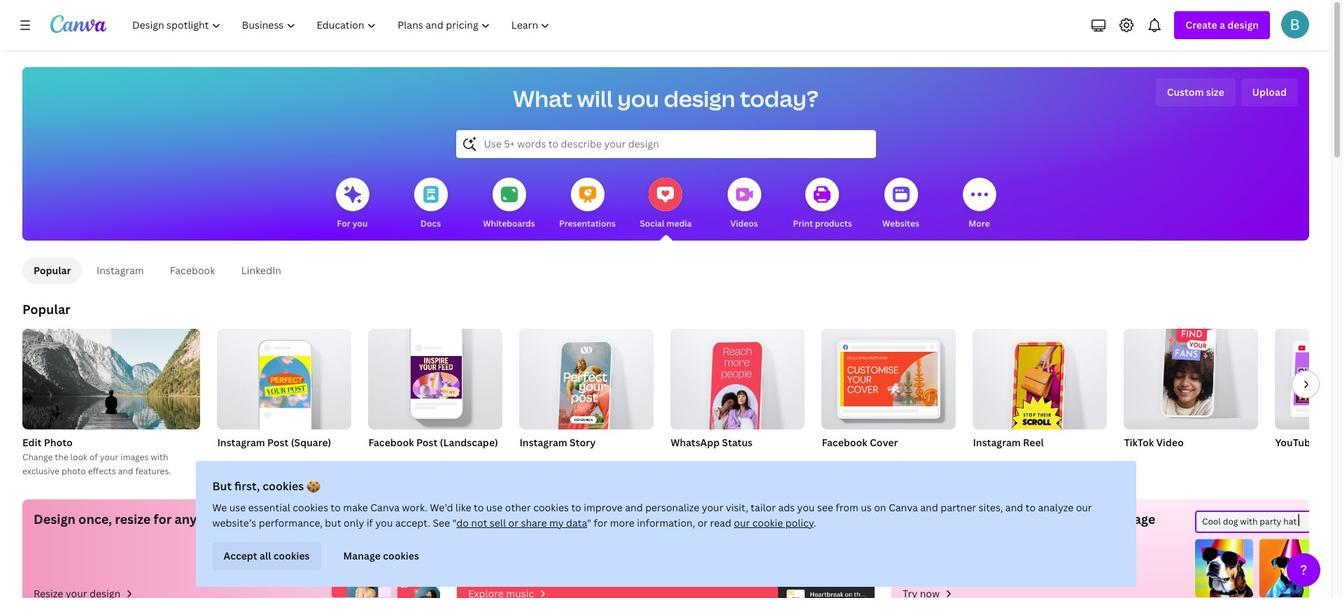 Task type: locate. For each thing, give the bounding box(es) containing it.
instagram reel
[[973, 436, 1044, 449]]

essential
[[248, 501, 290, 515]]

do
[[457, 517, 469, 530]]

6 1080 from the left
[[1125, 454, 1146, 466]]

1920 down instagram story on the left of page
[[549, 454, 569, 466]]

data
[[566, 517, 587, 530]]

" inside we use essential cookies to make canva work. we'd like to use other cookies to improve and personalize your visit, tailor ads you see from us on canva and partner sites, and to analyze our website's performance, but only if you accept. see "
[[453, 517, 457, 530]]

popular left instagram button
[[34, 264, 71, 277]]

facebook up 940 × 788 px
[[369, 436, 414, 449]]

× inside 1080 × 1080 px button
[[241, 454, 245, 466]]

px inside 1080 × 1080 px button
[[270, 454, 279, 466]]

1 vertical spatial popular
[[22, 301, 71, 318]]

instagram for instagram
[[97, 264, 144, 277]]

1080 inside instagram story group
[[520, 454, 541, 466]]

2 post from the left
[[417, 436, 438, 449]]

0 horizontal spatial design
[[664, 83, 736, 113]]

1 1080 × 1920 px button from the left
[[520, 454, 595, 468]]

1080 inside whatsapp status group
[[671, 454, 692, 466]]

1080 × 1920 px down instagram reel on the bottom
[[973, 454, 1034, 466]]

for down improve
[[594, 517, 608, 530]]

2 or from the left
[[698, 517, 708, 530]]

1080 down whatsapp
[[671, 454, 692, 466]]

you right for
[[353, 218, 368, 230]]

facebook up 1640 × 924 px
[[822, 436, 868, 449]]

1 1080 × 1920 px from the left
[[520, 454, 581, 466]]

1 × from the left
[[241, 454, 245, 466]]

from
[[836, 501, 859, 515], [1041, 511, 1071, 528]]

your up read on the right bottom of page
[[702, 501, 724, 515]]

6 px from the left
[[1025, 454, 1034, 466]]

0 vertical spatial popular
[[34, 264, 71, 277]]

3 1080 from the left
[[520, 454, 541, 466]]

px down status
[[722, 454, 732, 466]]

group
[[1125, 321, 1259, 430], [217, 323, 352, 430], [369, 323, 503, 430], [520, 323, 654, 438], [671, 323, 805, 438], [822, 323, 957, 430], [973, 323, 1108, 438], [1276, 329, 1343, 430]]

0 horizontal spatial 1080 × 1920 px
[[520, 454, 581, 466]]

px right 788 on the bottom left of page
[[409, 454, 419, 466]]

use up "sell"
[[486, 501, 503, 515]]

post for facebook
[[417, 436, 438, 449]]

7 × from the left
[[1148, 454, 1152, 466]]

6 × from the left
[[997, 454, 1001, 466]]

3 × from the left
[[543, 454, 547, 466]]

partner
[[941, 501, 977, 515]]

2 1080 × 1920 px button from the left
[[671, 454, 746, 468]]

1 vertical spatial with
[[1241, 516, 1258, 528]]

thum
[[1319, 436, 1343, 449]]

design
[[34, 511, 76, 528]]

our down visit,
[[734, 517, 750, 530]]

px inside instagram story group
[[571, 454, 581, 466]]

1080 up but
[[217, 454, 238, 466]]

3 1080 × 1920 px button from the left
[[973, 454, 1048, 468]]

popular
[[496, 511, 545, 528]]

add popular music to your videos button
[[457, 500, 875, 599]]

docs
[[421, 218, 441, 230]]

tiktok video group
[[1125, 321, 1259, 468]]

to right text
[[1103, 511, 1116, 528]]

1 horizontal spatial facebook
[[369, 436, 414, 449]]

design once, resize for any platform button
[[22, 500, 440, 599]]

1 1080 from the left
[[217, 454, 238, 466]]

facebook inside group
[[369, 436, 414, 449]]

but first, cookies 🍪
[[212, 479, 321, 494]]

2 × from the left
[[387, 454, 391, 466]]

post for instagram
[[268, 436, 289, 449]]

from left us
[[836, 501, 859, 515]]

× inside whatsapp status group
[[694, 454, 698, 466]]

social media
[[640, 218, 692, 230]]

1080 down instagram story on the left of page
[[520, 454, 541, 466]]

1080 × 1920 px for story
[[520, 454, 581, 466]]

whatsapp status
[[671, 436, 753, 449]]

1 px from the left
[[270, 454, 279, 466]]

px down instagram post (square)
[[270, 454, 279, 466]]

1 horizontal spatial 1080 × 1920 px
[[671, 454, 732, 466]]

read
[[711, 517, 732, 530]]

group for facebook cover
[[822, 323, 957, 430]]

1920 inside whatsapp status group
[[700, 454, 720, 466]]

with up features.
[[151, 452, 168, 463]]

5 1080 from the left
[[973, 454, 995, 466]]

to right music
[[587, 511, 600, 528]]

× inside tiktok video 1080 × 1920 px
[[1148, 454, 1152, 466]]

0 horizontal spatial or
[[509, 517, 519, 530]]

1080 × 1920 px inside instagram story group
[[520, 454, 581, 466]]

instagram left reel
[[973, 436, 1021, 449]]

7 px from the left
[[1176, 454, 1186, 466]]

sites,
[[979, 501, 1004, 515]]

change
[[22, 452, 53, 463]]

instagram post (square)
[[217, 436, 331, 449]]

1080 × 1920 px button down whatsapp status
[[671, 454, 746, 468]]

cookies right all
[[274, 550, 310, 563]]

post inside facebook post (landscape) group
[[417, 436, 438, 449]]

instagram post (square) group
[[217, 323, 352, 468]]

the
[[55, 452, 68, 463]]

2 1920 from the left
[[700, 454, 720, 466]]

1920 inside instagram story group
[[549, 454, 569, 466]]

4 px from the left
[[722, 454, 732, 466]]

× down instagram story on the left of page
[[543, 454, 547, 466]]

but
[[325, 517, 341, 530]]

popular down popular "button" on the top
[[22, 301, 71, 318]]

1080 down instagram post (square)
[[247, 454, 268, 466]]

for you
[[337, 218, 368, 230]]

post
[[268, 436, 289, 449], [417, 436, 438, 449]]

more
[[610, 517, 635, 530]]

× up first,
[[241, 454, 245, 466]]

1 horizontal spatial for
[[594, 517, 608, 530]]

0 horizontal spatial for
[[154, 511, 172, 528]]

from left text
[[1041, 511, 1071, 528]]

1 horizontal spatial our
[[1077, 501, 1093, 515]]

brad klo image
[[1282, 11, 1310, 39]]

1080 × 1920 px button for status
[[671, 454, 746, 468]]

cookies down accept.
[[383, 550, 419, 563]]

1 horizontal spatial or
[[698, 517, 708, 530]]

instagram inside button
[[97, 264, 144, 277]]

4 1920 from the left
[[1154, 454, 1174, 466]]

and left partner
[[921, 501, 939, 515]]

× inside instagram reel group
[[997, 454, 1001, 466]]

1080 down instagram reel on the bottom
[[973, 454, 995, 466]]

5 px from the left
[[868, 454, 877, 466]]

first,
[[235, 479, 260, 494]]

1080 for whatsapp status
[[671, 454, 692, 466]]

canva up if
[[371, 501, 400, 515]]

1 1920 from the left
[[549, 454, 569, 466]]

px down story
[[571, 454, 581, 466]]

custom
[[1168, 85, 1205, 99]]

0 horizontal spatial use
[[229, 501, 246, 515]]

1080 × 1920 px down instagram story on the left of page
[[520, 454, 581, 466]]

0 horizontal spatial canva
[[371, 501, 400, 515]]

1 " from the left
[[453, 517, 457, 530]]

canva
[[371, 501, 400, 515], [889, 501, 918, 515]]

1080 × 1920 px down whatsapp
[[671, 454, 732, 466]]

1080 × 1920 px button down video
[[1125, 454, 1200, 468]]

2 1080 × 1920 px from the left
[[671, 454, 732, 466]]

videos button
[[728, 168, 761, 241]]

× left 924
[[845, 454, 849, 466]]

instagram for instagram post (square)
[[217, 436, 265, 449]]

cookies
[[263, 479, 304, 494], [293, 501, 328, 515], [534, 501, 569, 515], [274, 550, 310, 563], [383, 550, 419, 563]]

like
[[456, 501, 472, 515]]

post inside instagram post (square) 'group'
[[268, 436, 289, 449]]

your inside we use essential cookies to make canva work. we'd like to use other cookies to improve and personalize your visit, tailor ads you see from us on canva and partner sites, and to analyze our website's performance, but only if you accept. see "
[[702, 501, 724, 515]]

1280
[[1276, 454, 1296, 466]]

5 × from the left
[[845, 454, 849, 466]]

0 horizontal spatial with
[[151, 452, 168, 463]]

px for facebook post (landscape)
[[409, 454, 419, 466]]

×
[[241, 454, 245, 466], [387, 454, 391, 466], [543, 454, 547, 466], [694, 454, 698, 466], [845, 454, 849, 466], [997, 454, 1001, 466], [1148, 454, 1152, 466], [1298, 454, 1302, 466]]

1080 × 1920 px button inside tiktok video group
[[1125, 454, 1200, 468]]

dog
[[1224, 516, 1239, 528]]

1920 down video
[[1154, 454, 1174, 466]]

turn
[[903, 511, 931, 528]]

× for instagram post (square)
[[241, 454, 245, 466]]

group for tiktok video
[[1125, 321, 1259, 430]]

cookies inside the accept all cookies button
[[274, 550, 310, 563]]

1 horizontal spatial "
[[587, 517, 592, 530]]

2 " from the left
[[587, 517, 592, 530]]

1920 down whatsapp status
[[700, 454, 720, 466]]

(square)
[[291, 436, 331, 449]]

instagram inside group
[[973, 436, 1021, 449]]

2 px from the left
[[409, 454, 419, 466]]

1 horizontal spatial post
[[417, 436, 438, 449]]

use up the website's
[[229, 501, 246, 515]]

policy
[[786, 517, 814, 530]]

analyze
[[1039, 501, 1074, 515]]

px inside tiktok video 1080 × 1920 px
[[1176, 454, 1186, 466]]

cool dog with party hat
[[1203, 516, 1298, 528]]

1 horizontal spatial use
[[486, 501, 503, 515]]

to inside button
[[587, 511, 600, 528]]

personalize
[[646, 501, 700, 515]]

× down whatsapp
[[694, 454, 698, 466]]

1080 × 1920 px button inside instagram story group
[[520, 454, 595, 468]]

from inside we use essential cookies to make canva work. we'd like to use other cookies to improve and personalize your visit, tailor ads you see from us on canva and partner sites, and to analyze our website's performance, but only if you accept. see "
[[836, 501, 859, 515]]

× left 720
[[1298, 454, 1302, 466]]

post up 940 × 788 px button
[[417, 436, 438, 449]]

× inside 940 × 788 px button
[[387, 454, 391, 466]]

post up 1080 × 1080 px button
[[268, 436, 289, 449]]

940
[[369, 454, 385, 466]]

and down "images"
[[118, 466, 133, 477]]

video
[[1157, 436, 1184, 449]]

0 vertical spatial our
[[1077, 501, 1093, 515]]

3 1080 × 1920 px from the left
[[973, 454, 1034, 466]]

what
[[513, 83, 573, 113]]

× for facebook post (landscape)
[[387, 454, 391, 466]]

4 1080 × 1920 px button from the left
[[1125, 454, 1200, 468]]

0 vertical spatial design
[[1228, 18, 1259, 32]]

× left 788 on the bottom left of page
[[387, 454, 391, 466]]

canva right 'on' at the right bottom
[[889, 501, 918, 515]]

× down instagram reel on the bottom
[[997, 454, 1001, 466]]

upload button
[[1242, 78, 1299, 106]]

1080 down tiktok
[[1125, 454, 1146, 466]]

px inside 940 × 788 px button
[[409, 454, 419, 466]]

instagram
[[97, 264, 144, 277], [217, 436, 265, 449], [520, 436, 568, 449], [973, 436, 1021, 449]]

instagram inside 'group'
[[217, 436, 265, 449]]

status
[[722, 436, 753, 449]]

design up search 'search box'
[[664, 83, 736, 113]]

px right 720
[[1321, 454, 1330, 466]]

or right "sell"
[[509, 517, 519, 530]]

1920 down instagram reel on the bottom
[[1003, 454, 1023, 466]]

1 canva from the left
[[371, 501, 400, 515]]

add
[[468, 511, 493, 528]]

facebook post (landscape)
[[369, 436, 498, 449]]

1080 × 1920 px inside instagram reel group
[[973, 454, 1034, 466]]

1920
[[549, 454, 569, 466], [700, 454, 720, 466], [1003, 454, 1023, 466], [1154, 454, 1174, 466]]

a
[[1220, 18, 1226, 32]]

design
[[1228, 18, 1259, 32], [664, 83, 736, 113]]

× inside 1640 × 924 px button
[[845, 454, 849, 466]]

1 horizontal spatial canva
[[889, 501, 918, 515]]

whatsapp status group
[[671, 323, 805, 468]]

on
[[875, 501, 887, 515]]

1080 × 1920 px button inside instagram reel group
[[973, 454, 1048, 468]]

we
[[212, 501, 227, 515]]

your inside button
[[603, 511, 631, 528]]

× for instagram reel
[[997, 454, 1001, 466]]

3 px from the left
[[571, 454, 581, 466]]

" right see
[[453, 517, 457, 530]]

manage
[[343, 550, 381, 563]]

facebook for facebook post (landscape)
[[369, 436, 414, 449]]

4 1080 from the left
[[671, 454, 692, 466]]

your right of
[[100, 452, 118, 463]]

with inside edit photo change the look of your images with exclusive photo effects and features.
[[151, 452, 168, 463]]

facebook inside group
[[822, 436, 868, 449]]

px down reel
[[1025, 454, 1034, 466]]

0 horizontal spatial facebook
[[170, 264, 215, 277]]

instagram left story
[[520, 436, 568, 449]]

facebook inside button
[[170, 264, 215, 277]]

1 vertical spatial our
[[734, 517, 750, 530]]

your left videos
[[603, 511, 631, 528]]

px inside 1640 × 924 px button
[[868, 454, 877, 466]]

8 × from the left
[[1298, 454, 1302, 466]]

or left read on the right bottom of page
[[698, 517, 708, 530]]

instagram up 1080 × 1080 px
[[217, 436, 265, 449]]

1080 for instagram story
[[520, 454, 541, 466]]

accept all cookies
[[224, 550, 310, 563]]

1080 × 1920 px button down instagram reel on the bottom
[[973, 454, 1048, 468]]

🍪
[[307, 479, 321, 494]]

0 horizontal spatial "
[[453, 517, 457, 530]]

1080 × 1920 px for reel
[[973, 454, 1034, 466]]

" down improve
[[587, 517, 592, 530]]

2 horizontal spatial 1080 × 1920 px
[[973, 454, 1034, 466]]

1920 inside tiktok video 1080 × 1920 px
[[1154, 454, 1174, 466]]

instagram reel group
[[973, 323, 1108, 468]]

2 horizontal spatial facebook
[[822, 436, 868, 449]]

with right dog
[[1241, 516, 1258, 528]]

px inside whatsapp status group
[[722, 454, 732, 466]]

facebook left linkedin
[[170, 264, 215, 277]]

1080 for instagram post (square)
[[217, 454, 238, 466]]

other
[[505, 501, 531, 515]]

facebook cover
[[822, 436, 899, 449]]

1 horizontal spatial design
[[1228, 18, 1259, 32]]

1920 for status
[[700, 454, 720, 466]]

only
[[344, 517, 364, 530]]

information,
[[637, 517, 696, 530]]

3 1920 from the left
[[1003, 454, 1023, 466]]

1080 × 1920 px button inside whatsapp status group
[[671, 454, 746, 468]]

1080 × 1920 px inside whatsapp status group
[[671, 454, 732, 466]]

websites
[[883, 218, 920, 230]]

design right the a
[[1228, 18, 1259, 32]]

1 vertical spatial design
[[664, 83, 736, 113]]

8 px from the left
[[1321, 454, 1330, 466]]

1080 for instagram reel
[[973, 454, 995, 466]]

× down tiktok
[[1148, 454, 1152, 466]]

to up data
[[572, 501, 582, 515]]

instagram inside group
[[520, 436, 568, 449]]

instagram for instagram reel
[[973, 436, 1021, 449]]

cookies inside manage cookies button
[[383, 550, 419, 563]]

px right 924
[[868, 454, 877, 466]]

px down video
[[1176, 454, 1186, 466]]

1920 inside instagram reel group
[[1003, 454, 1023, 466]]

for inside design once, resize for any platform button
[[154, 511, 172, 528]]

0 horizontal spatial from
[[836, 501, 859, 515]]

we'd
[[430, 501, 453, 515]]

our right analyze
[[1077, 501, 1093, 515]]

1 post from the left
[[268, 436, 289, 449]]

tiktok
[[1125, 436, 1155, 449]]

4 × from the left
[[694, 454, 698, 466]]

videos
[[634, 511, 675, 528]]

1080 inside instagram reel group
[[973, 454, 995, 466]]

1 horizontal spatial from
[[1041, 511, 1071, 528]]

0 vertical spatial with
[[151, 452, 168, 463]]

1080 × 1920 px button down instagram story on the left of page
[[520, 454, 595, 468]]

× inside instagram story group
[[543, 454, 547, 466]]

instagram right popular "button" on the top
[[97, 264, 144, 277]]

0 horizontal spatial post
[[268, 436, 289, 449]]

image
[[1119, 511, 1156, 528]]

1 horizontal spatial with
[[1241, 516, 1258, 528]]

None search field
[[456, 130, 876, 158]]

px inside instagram reel group
[[1025, 454, 1034, 466]]

for left any
[[154, 511, 172, 528]]



Task type: vqa. For each thing, say whether or not it's contained in the screenshot.
'UPLOAD'
yes



Task type: describe. For each thing, give the bounding box(es) containing it.
facebook for facebook
[[170, 264, 215, 277]]

× inside youtube thum 1280 × 720 px
[[1298, 454, 1302, 466]]

effects
[[88, 466, 116, 477]]

to up but
[[331, 501, 341, 515]]

products
[[815, 218, 852, 230]]

ads
[[779, 501, 795, 515]]

facebook post (landscape) group
[[369, 323, 503, 468]]

hat
[[1284, 516, 1298, 528]]

whiteboards
[[483, 218, 535, 230]]

1 use from the left
[[229, 501, 246, 515]]

us
[[861, 501, 872, 515]]

facebook button
[[158, 258, 227, 284]]

reel
[[1024, 436, 1044, 449]]

imagination
[[965, 511, 1038, 528]]

custom size
[[1168, 85, 1225, 99]]

all
[[260, 550, 271, 563]]

linkedin button
[[230, 258, 293, 284]]

px for facebook cover
[[868, 454, 877, 466]]

print products
[[793, 218, 852, 230]]

facebook for facebook cover
[[822, 436, 868, 449]]

tailor
[[751, 501, 776, 515]]

group for instagram reel
[[973, 323, 1108, 438]]

what will you design today?
[[513, 83, 819, 113]]

Search search field
[[484, 131, 848, 158]]

size
[[1207, 85, 1225, 99]]

edit photo group
[[22, 329, 201, 479]]

to right like
[[474, 501, 484, 515]]

platform
[[200, 511, 254, 528]]

websites button
[[883, 168, 920, 241]]

but
[[212, 479, 232, 494]]

sell
[[490, 517, 506, 530]]

px for instagram post (square)
[[270, 454, 279, 466]]

1640 × 924 px
[[822, 454, 877, 466]]

our inside we use essential cookies to make canva work. we'd like to use other cookies to improve and personalize your visit, tailor ads you see from us on canva and partner sites, and to analyze our website's performance, but only if you accept. see "
[[1077, 501, 1093, 515]]

cookies down 🍪 on the left bottom of the page
[[293, 501, 328, 515]]

turn your imagination from text to image
[[903, 511, 1156, 528]]

group for facebook post (landscape)
[[369, 323, 503, 430]]

create a design button
[[1175, 11, 1271, 39]]

tiktok video 1080 × 1920 px
[[1125, 436, 1186, 466]]

you inside button
[[353, 218, 368, 230]]

and up do not sell or share my data " for more information, or read our cookie policy .
[[625, 501, 643, 515]]

cover
[[870, 436, 899, 449]]

2 1080 from the left
[[247, 454, 268, 466]]

photo
[[44, 436, 73, 449]]

accept
[[224, 550, 257, 563]]

cookies up my
[[534, 501, 569, 515]]

of
[[89, 452, 98, 463]]

your right turn
[[934, 511, 962, 528]]

improve
[[584, 501, 623, 515]]

cool
[[1203, 516, 1222, 528]]

website's
[[212, 517, 256, 530]]

× for instagram story
[[543, 454, 547, 466]]

but first, cookies 🍪 dialog
[[196, 461, 1137, 587]]

and inside edit photo change the look of your images with exclusive photo effects and features.
[[118, 466, 133, 477]]

linkedin
[[241, 264, 281, 277]]

design inside dropdown button
[[1228, 18, 1259, 32]]

popular inside "button"
[[34, 264, 71, 277]]

1080 × 1920 px button for story
[[520, 454, 595, 468]]

1080 × 1080 px button
[[217, 454, 293, 468]]

px inside youtube thum 1280 × 720 px
[[1321, 454, 1330, 466]]

text
[[1074, 511, 1100, 528]]

images
[[121, 452, 149, 463]]

1640 × 924 px button
[[822, 454, 891, 468]]

more button
[[963, 168, 997, 241]]

group for youtube thum
[[1276, 329, 1343, 430]]

px for instagram reel
[[1025, 454, 1034, 466]]

presentations
[[559, 218, 616, 230]]

group for instagram story
[[520, 323, 654, 438]]

1080 × 1920 px for status
[[671, 454, 732, 466]]

docs button
[[414, 168, 448, 241]]

you right will
[[618, 83, 660, 113]]

1080 × 1920 px button for reel
[[973, 454, 1048, 468]]

you up policy
[[798, 501, 815, 515]]

px for instagram story
[[571, 454, 581, 466]]

2 use from the left
[[486, 501, 503, 515]]

group for whatsapp status
[[671, 323, 805, 438]]

for inside but first, cookies 🍪 dialog
[[594, 517, 608, 530]]

print
[[793, 218, 813, 230]]

788
[[393, 454, 407, 466]]

if
[[367, 517, 373, 530]]

for
[[337, 218, 351, 230]]

facebook cover group
[[822, 323, 957, 468]]

social
[[640, 218, 665, 230]]

music
[[548, 511, 584, 528]]

0 horizontal spatial our
[[734, 517, 750, 530]]

1080 × 1080 px
[[217, 454, 279, 466]]

my
[[550, 517, 564, 530]]

group for instagram post (square)
[[217, 323, 352, 430]]

1080 inside tiktok video 1080 × 1920 px
[[1125, 454, 1146, 466]]

whatsapp
[[671, 436, 720, 449]]

create
[[1186, 18, 1218, 32]]

our cookie policy link
[[734, 517, 814, 530]]

work.
[[402, 501, 428, 515]]

your inside edit photo change the look of your images with exclusive photo effects and features.
[[100, 452, 118, 463]]

.
[[814, 517, 817, 530]]

× for facebook cover
[[845, 454, 849, 466]]

and right 'sites,'
[[1006, 501, 1024, 515]]

accept.
[[395, 517, 431, 530]]

do not sell or share my data link
[[457, 517, 587, 530]]

1920 for story
[[549, 454, 569, 466]]

you right if
[[376, 517, 393, 530]]

we use essential cookies to make canva work. we'd like to use other cookies to improve and personalize your visit, tailor ads you see from us on canva and partner sites, and to analyze our website's performance, but only if you accept. see "
[[212, 501, 1093, 530]]

social media button
[[640, 168, 692, 241]]

cookies up essential
[[263, 479, 304, 494]]

instagram story
[[520, 436, 596, 449]]

make
[[343, 501, 368, 515]]

visit,
[[726, 501, 749, 515]]

× for whatsapp status
[[694, 454, 698, 466]]

youtube thumbnail group
[[1276, 329, 1343, 468]]

to left analyze
[[1026, 501, 1036, 515]]

top level navigation element
[[123, 11, 563, 39]]

media
[[667, 218, 692, 230]]

1 or from the left
[[509, 517, 519, 530]]

manage cookies
[[343, 550, 419, 563]]

whiteboards button
[[483, 168, 535, 241]]

design once, resize for any platform
[[34, 511, 254, 528]]

not
[[471, 517, 488, 530]]

1640
[[822, 454, 843, 466]]

instagram story group
[[520, 323, 654, 468]]

features.
[[135, 466, 171, 477]]

1920 for reel
[[1003, 454, 1023, 466]]

px for whatsapp status
[[722, 454, 732, 466]]

instagram for instagram story
[[520, 436, 568, 449]]

upload
[[1253, 85, 1288, 99]]

any
[[175, 511, 197, 528]]

720
[[1304, 454, 1319, 466]]

1280 × 720 px button
[[1276, 454, 1343, 468]]

resize
[[115, 511, 151, 528]]

popular button
[[22, 258, 82, 284]]

videos
[[731, 218, 758, 230]]

(landscape)
[[440, 436, 498, 449]]

2 canva from the left
[[889, 501, 918, 515]]

accept all cookies button
[[212, 543, 321, 571]]



